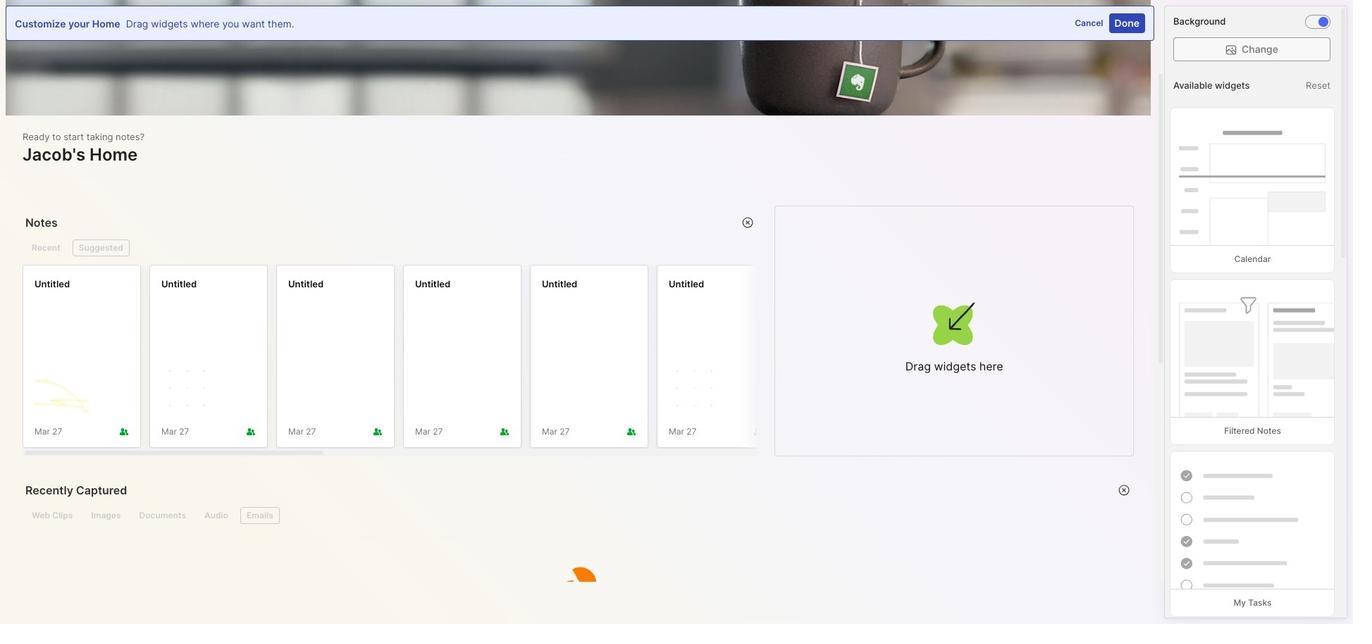Task type: vqa. For each thing, say whether or not it's contained in the screenshot.
first "TAB"
no



Task type: locate. For each thing, give the bounding box(es) containing it.
background image
[[1319, 17, 1329, 27]]



